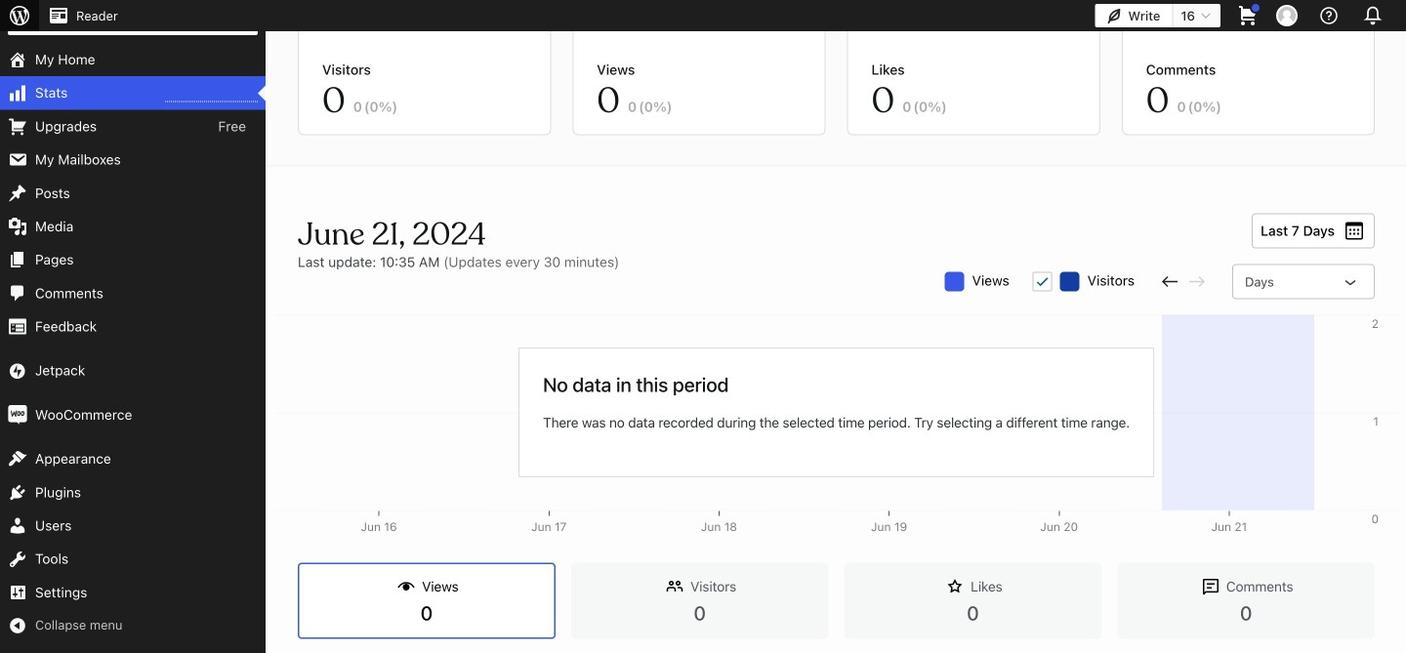 Task type: vqa. For each thing, say whether or not it's contained in the screenshot.
'Help' ICON
yes



Task type: describe. For each thing, give the bounding box(es) containing it.
1 img image from the top
[[8, 361, 27, 381]]

manage your notifications image
[[1360, 2, 1387, 29]]

my profile image
[[1277, 5, 1299, 26]]

2 img image from the top
[[8, 406, 27, 425]]

manage your sites image
[[8, 4, 31, 27]]



Task type: locate. For each thing, give the bounding box(es) containing it.
1 vertical spatial img image
[[8, 406, 27, 425]]

my shopping cart image
[[1237, 4, 1260, 27]]

None checkbox
[[1033, 272, 1053, 292]]

img image
[[8, 361, 27, 381], [8, 406, 27, 425]]

help image
[[1318, 4, 1342, 27]]

highest hourly views 0 image
[[165, 89, 258, 102]]

0 vertical spatial img image
[[8, 361, 27, 381]]



